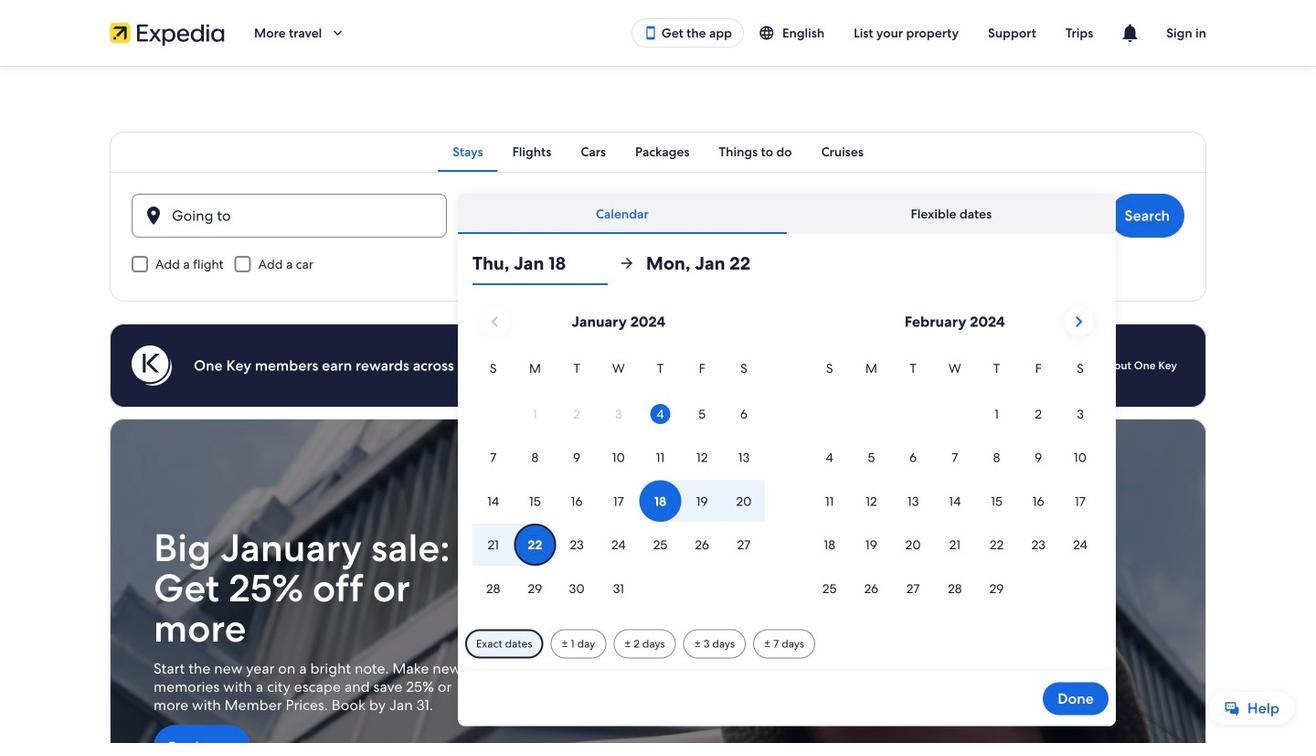 Task type: locate. For each thing, give the bounding box(es) containing it.
application
[[473, 300, 1102, 611]]

previous month image
[[484, 311, 506, 333]]

january 2024 element
[[473, 358, 765, 611]]

main content
[[0, 66, 1317, 743]]

tab list
[[110, 132, 1207, 172], [458, 194, 1116, 234]]

february 2024 element
[[809, 358, 1102, 611]]

next month image
[[1068, 311, 1090, 333]]

travel sale activities deals image
[[110, 419, 1207, 743]]



Task type: describe. For each thing, give the bounding box(es) containing it.
more travel image
[[329, 25, 346, 41]]

0 vertical spatial tab list
[[110, 132, 1207, 172]]

directional image
[[619, 255, 635, 272]]

communication center icon image
[[1120, 22, 1142, 44]]

1 vertical spatial tab list
[[458, 194, 1116, 234]]

small image
[[759, 25, 783, 41]]

expedia logo image
[[110, 20, 225, 46]]

download the app button image
[[644, 26, 658, 40]]

today element
[[651, 404, 671, 424]]



Task type: vqa. For each thing, say whether or not it's contained in the screenshot.
$752
no



